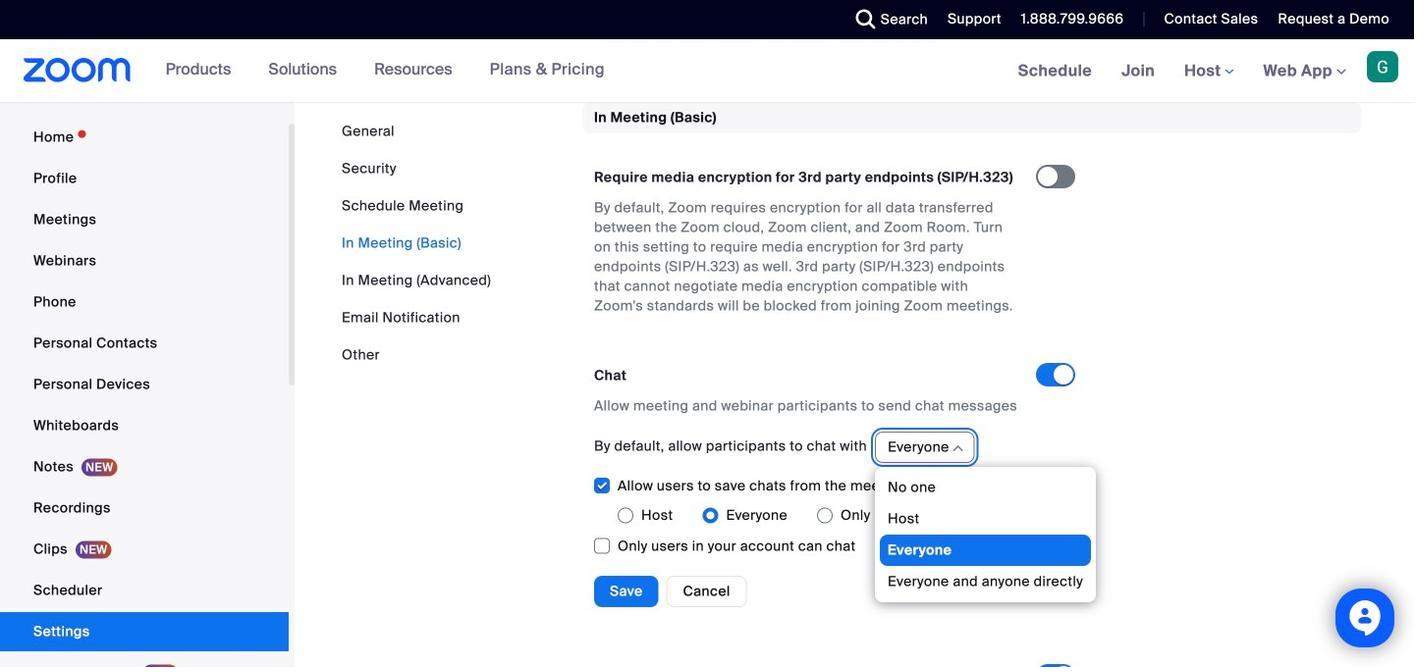 Task type: describe. For each thing, give the bounding box(es) containing it.
allow users to save chats from the meeting option group
[[618, 500, 1036, 532]]

hide options image
[[950, 441, 966, 457]]

profile picture image
[[1367, 51, 1398, 82]]

meetings navigation
[[1003, 39, 1414, 104]]

list box inside in meeting (basic) element
[[880, 472, 1091, 598]]

in meeting (basic) element
[[582, 103, 1362, 668]]



Task type: vqa. For each thing, say whether or not it's contained in the screenshot.
tab
no



Task type: locate. For each thing, give the bounding box(es) containing it.
zoom logo image
[[24, 58, 131, 82]]

product information navigation
[[151, 39, 620, 102]]

personal menu menu
[[0, 118, 289, 668]]

banner
[[0, 39, 1414, 104]]

menu bar
[[342, 122, 491, 365]]

list box
[[880, 472, 1091, 598]]



